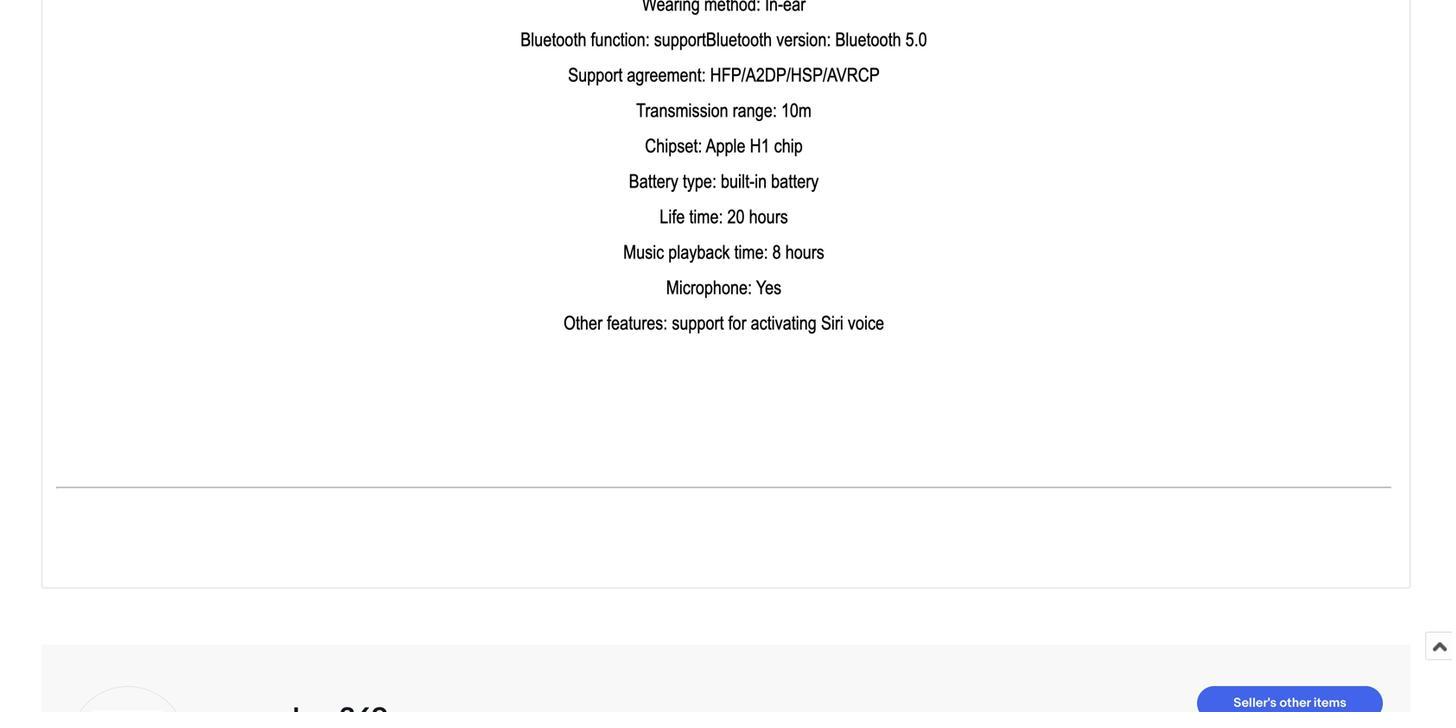 Task type: describe. For each thing, give the bounding box(es) containing it.
seller's other items link
[[1197, 686, 1383, 712]]

seller's other items
[[1234, 695, 1347, 711]]

other
[[1280, 695, 1311, 711]]



Task type: vqa. For each thing, say whether or not it's contained in the screenshot.
Seller's other items
yes



Task type: locate. For each thing, give the bounding box(es) containing it.
seller's
[[1234, 695, 1277, 711]]

items
[[1314, 695, 1347, 711]]



